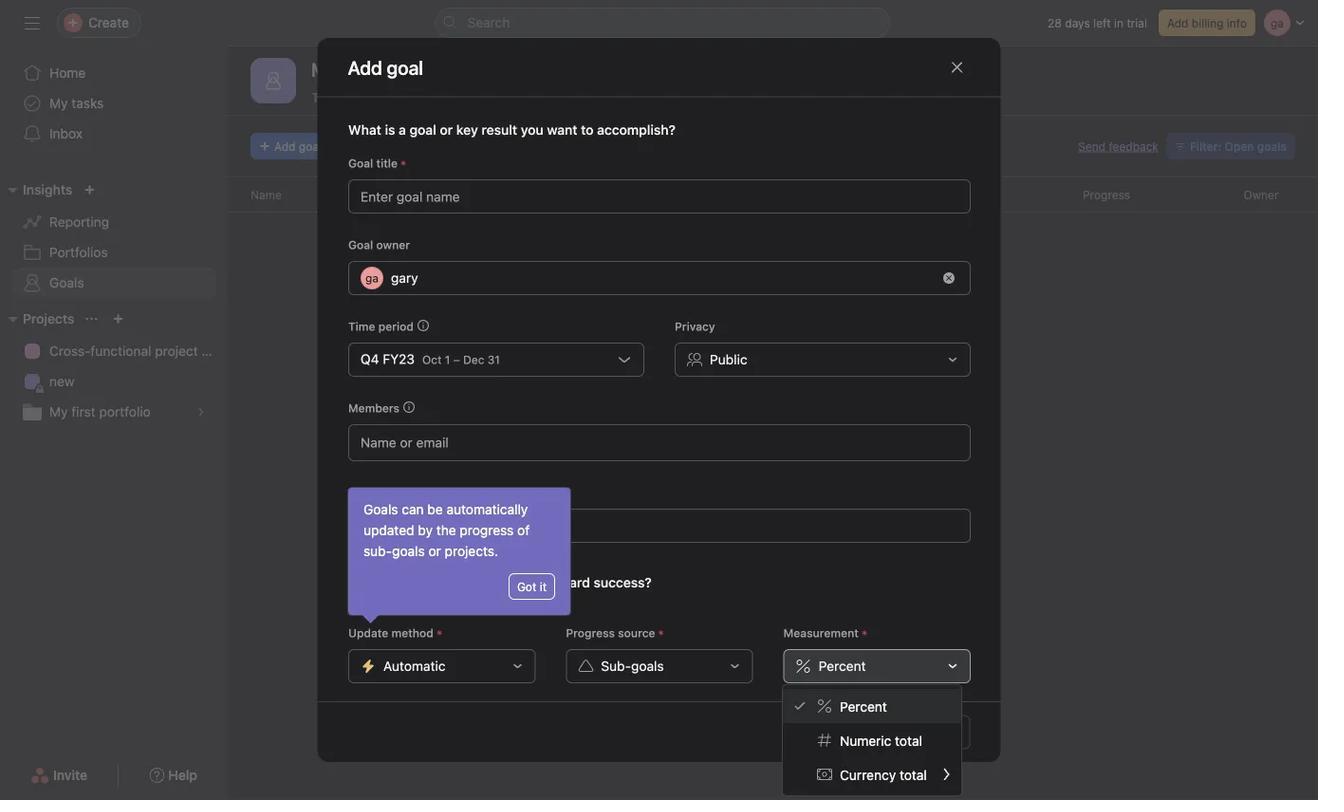 Task type: locate. For each thing, give the bounding box(es) containing it.
it
[[540, 580, 547, 593]]

required image for automatic
[[433, 627, 445, 639]]

goals for goals
[[49, 275, 84, 290]]

0 vertical spatial percent
[[818, 658, 866, 674]]

my left the 'tasks'
[[49, 95, 68, 111]]

percent link
[[783, 689, 962, 723]]

required image down a
[[397, 157, 409, 169]]

1 vertical spatial required image
[[859, 627, 870, 639]]

public
[[710, 351, 747, 367]]

goals inside "link"
[[428, 90, 462, 105]]

percent button
[[783, 649, 971, 683]]

1 vertical spatial time
[[348, 320, 375, 333]]

goals inside goals link
[[49, 275, 84, 290]]

owner
[[376, 238, 410, 251]]

sub-
[[601, 658, 631, 674]]

insights element
[[0, 173, 228, 302]]

0 horizontal spatial you
[[404, 575, 426, 590]]

0 horizontal spatial add
[[274, 140, 296, 153]]

reporting link
[[11, 207, 216, 237]]

time period up q4
[[348, 320, 413, 333]]

reporting
[[49, 214, 109, 230]]

new link
[[11, 366, 216, 397]]

required image down learn to set measurable targets link
[[433, 627, 445, 639]]

1 vertical spatial add
[[274, 140, 296, 153]]

inbox
[[49, 126, 83, 141]]

1 vertical spatial progress
[[487, 575, 543, 590]]

1 vertical spatial total
[[900, 767, 927, 782]]

my goals link
[[405, 90, 462, 115]]

add billing info
[[1168, 16, 1247, 29]]

0 horizontal spatial required image
[[433, 627, 445, 639]]

progress inside goals can be automatically updated by the progress of sub-goals or projects.
[[460, 523, 514, 538]]

goal inside button
[[299, 140, 322, 153]]

you left the want at the left top
[[521, 122, 543, 137]]

percent down measurement
[[818, 658, 866, 674]]

required image
[[433, 627, 445, 639], [655, 627, 666, 639]]

goal left owner
[[348, 238, 373, 251]]

my up a
[[405, 90, 424, 105]]

goals can be automatically updated by the progress of sub-goals or projects. tooltip
[[348, 488, 571, 621]]

or down by
[[429, 543, 441, 559]]

time
[[901, 188, 927, 201], [348, 320, 375, 333]]

0 vertical spatial goal
[[348, 156, 373, 170]]

project
[[155, 343, 198, 359]]

1 horizontal spatial required image
[[859, 627, 870, 639]]

parent goal
[[348, 486, 410, 499]]

update
[[348, 626, 388, 640]]

home
[[49, 65, 86, 81]]

targets
[[481, 594, 519, 607]]

0 horizontal spatial progress
[[566, 626, 615, 640]]

goals down portfolios at the left of the page
[[49, 275, 84, 290]]

goals
[[49, 275, 84, 290], [364, 502, 398, 517]]

0 vertical spatial progress
[[1083, 188, 1131, 201]]

0 vertical spatial period
[[930, 188, 965, 201]]

1 horizontal spatial progress
[[1083, 188, 1131, 201]]

1 horizontal spatial time
[[901, 188, 927, 201]]

billing
[[1192, 16, 1224, 29]]

total for currency total
[[900, 767, 927, 782]]

2 required image from the left
[[655, 627, 666, 639]]

1 goal from the top
[[348, 156, 373, 170]]

0 horizontal spatial goals
[[49, 275, 84, 290]]

percent inside dropdown button
[[818, 658, 866, 674]]

projects
[[23, 311, 74, 327]]

goals up key
[[428, 90, 462, 105]]

learn to set measurable targets link
[[348, 594, 519, 607]]

1 horizontal spatial goals
[[364, 502, 398, 517]]

1 horizontal spatial you
[[521, 122, 543, 137]]

0 vertical spatial progress
[[460, 523, 514, 538]]

0 vertical spatial time
[[901, 188, 927, 201]]

a
[[398, 122, 406, 137]]

add up the "name"
[[274, 140, 296, 153]]

total inside numeric total link
[[895, 733, 923, 748]]

automatic button
[[348, 649, 535, 683]]

goals inside dropdown button
[[631, 658, 664, 674]]

members
[[348, 401, 399, 415]]

the
[[436, 523, 456, 538]]

percent
[[818, 658, 866, 674], [840, 698, 887, 714]]

required image up percent dropdown button
[[859, 627, 870, 639]]

progress
[[460, 523, 514, 538], [487, 575, 543, 590]]

progress up sub-
[[566, 626, 615, 640]]

1 vertical spatial you
[[404, 575, 426, 590]]

got it
[[517, 580, 547, 593]]

1 horizontal spatial time period
[[901, 188, 965, 201]]

currency total
[[840, 767, 927, 782]]

1 horizontal spatial period
[[930, 188, 965, 201]]

goal
[[409, 122, 436, 137], [299, 140, 322, 153], [387, 486, 410, 499], [932, 724, 958, 740]]

goals down parent goal
[[364, 502, 398, 517]]

or left key
[[439, 122, 453, 137]]

total
[[895, 733, 923, 748], [900, 767, 927, 782]]

progress inside how will you measure progress toward success? learn to set measurable targets
[[487, 575, 543, 590]]

add for add goal
[[274, 140, 296, 153]]

1 horizontal spatial add
[[1168, 16, 1189, 29]]

add left billing
[[1168, 16, 1189, 29]]

required image up "sub-goals" dropdown button
[[655, 627, 666, 639]]

functional
[[91, 343, 151, 359]]

percent up cancel
[[840, 698, 887, 714]]

be
[[428, 502, 443, 517]]

period
[[930, 188, 965, 201], [378, 320, 413, 333]]

0 horizontal spatial time period
[[348, 320, 413, 333]]

inbox link
[[11, 119, 216, 149]]

1 required image from the left
[[433, 627, 445, 639]]

0 vertical spatial you
[[521, 122, 543, 137]]

goals inside goals can be automatically updated by the progress of sub-goals or projects.
[[392, 543, 425, 559]]

my first portfolio link
[[11, 397, 216, 427]]

goal right the save
[[932, 724, 958, 740]]

my tasks link
[[11, 88, 216, 119]]

goal for goal title
[[348, 156, 373, 170]]

my inside global element
[[49, 95, 68, 111]]

update method
[[348, 626, 433, 640]]

time period
[[901, 188, 965, 201], [348, 320, 413, 333]]

send feedback link
[[1079, 138, 1159, 155]]

0 vertical spatial or
[[439, 122, 453, 137]]

period up remove image
[[930, 188, 965, 201]]

required image
[[397, 157, 409, 169], [859, 627, 870, 639]]

2 goal from the top
[[348, 238, 373, 251]]

goals down 'my workspace'
[[349, 90, 382, 105]]

public button
[[674, 342, 971, 377]]

cross-
[[49, 343, 91, 359]]

dec
[[463, 353, 484, 366]]

days
[[1065, 16, 1091, 29]]

my for my tasks
[[49, 95, 68, 111]]

you up the set
[[404, 575, 426, 590]]

goals down by
[[392, 543, 425, 559]]

total inside currency total "link"
[[900, 767, 927, 782]]

0 vertical spatial add
[[1168, 16, 1189, 29]]

0 horizontal spatial period
[[378, 320, 413, 333]]

goals inside goals can be automatically updated by the progress of sub-goals or projects.
[[364, 502, 398, 517]]

my inside "link"
[[405, 90, 424, 105]]

my inside projects element
[[49, 404, 68, 420]]

updated
[[364, 523, 414, 538]]

title
[[376, 156, 397, 170]]

goal left title on the top
[[348, 156, 373, 170]]

goal down team
[[299, 140, 322, 153]]

search
[[468, 15, 510, 30]]

progress up targets
[[487, 575, 543, 590]]

progress down send feedback
[[1083, 188, 1131, 201]]

period up the fy23
[[378, 320, 413, 333]]

new
[[49, 374, 75, 389]]

my left first
[[49, 404, 68, 420]]

how
[[348, 575, 376, 590]]

goal inside button
[[932, 724, 958, 740]]

1 vertical spatial or
[[429, 543, 441, 559]]

goals down the source
[[631, 658, 664, 674]]

sub-goals button
[[566, 649, 753, 683]]

my
[[405, 90, 424, 105], [49, 95, 68, 111], [49, 404, 68, 420]]

goal for goal owner
[[348, 238, 373, 251]]

1 vertical spatial progress
[[566, 626, 615, 640]]

time period up remove image
[[901, 188, 965, 201]]

0 vertical spatial goals
[[49, 275, 84, 290]]

method
[[391, 626, 433, 640]]

currency
[[840, 767, 896, 782]]

0 horizontal spatial time
[[348, 320, 375, 333]]

team goals
[[311, 90, 382, 105]]

0 vertical spatial total
[[895, 733, 923, 748]]

progress source
[[566, 626, 655, 640]]

my first portfolio
[[49, 404, 151, 420]]

currency total link
[[783, 758, 962, 792]]

1 vertical spatial percent
[[840, 698, 887, 714]]

1 vertical spatial period
[[378, 320, 413, 333]]

first
[[72, 404, 96, 420]]

my workspace
[[311, 58, 435, 80]]

result
[[481, 122, 517, 137]]

total for numeric total
[[895, 733, 923, 748]]

search button
[[435, 8, 891, 38]]

goal
[[348, 156, 373, 170], [348, 238, 373, 251]]

you
[[521, 122, 543, 137], [404, 575, 426, 590]]

0 vertical spatial required image
[[397, 157, 409, 169]]

1 vertical spatial goal
[[348, 238, 373, 251]]

progress for progress source
[[566, 626, 615, 640]]

0 horizontal spatial required image
[[397, 157, 409, 169]]

add goal button
[[251, 133, 330, 159]]

progress down automatically
[[460, 523, 514, 538]]

1 vertical spatial goals
[[364, 502, 398, 517]]

parent
[[348, 486, 384, 499]]

goal up can
[[387, 486, 410, 499]]

1 horizontal spatial required image
[[655, 627, 666, 639]]



Task type: vqa. For each thing, say whether or not it's contained in the screenshot.
Send feedback
yes



Task type: describe. For each thing, give the bounding box(es) containing it.
automatically
[[447, 502, 528, 517]]

set
[[395, 594, 412, 607]]

Connect a parent goal text field
[[348, 509, 971, 543]]

goals can be automatically updated by the progress of sub-goals or projects.
[[364, 502, 530, 559]]

to accomplish?
[[581, 122, 675, 137]]

my for my first portfolio
[[49, 404, 68, 420]]

you inside how will you measure progress toward success? learn to set measurable targets
[[404, 575, 426, 590]]

info
[[1227, 16, 1247, 29]]

my goals
[[405, 90, 462, 105]]

numeric total link
[[783, 723, 962, 758]]

what is a goal or key result you want to accomplish?
[[348, 122, 675, 137]]

got
[[517, 580, 537, 593]]

automatic
[[383, 658, 445, 674]]

save goal button
[[887, 715, 971, 749]]

insights
[[23, 182, 72, 197]]

goal right a
[[409, 122, 436, 137]]

measurement
[[783, 626, 859, 640]]

–
[[453, 353, 460, 366]]

gary
[[391, 270, 418, 285]]

global element
[[0, 47, 228, 160]]

goals link
[[11, 268, 216, 298]]

add goal
[[348, 56, 423, 78]]

my tasks
[[49, 95, 104, 111]]

don't
[[666, 442, 719, 469]]

owner
[[1244, 188, 1279, 201]]

save goal
[[899, 724, 958, 740]]

projects element
[[0, 302, 228, 431]]

goals for goals can be automatically updated by the progress of sub-goals or projects.
[[364, 502, 398, 517]]

team goals link
[[311, 90, 382, 115]]

close this dialog image
[[950, 60, 965, 75]]

sub-goals
[[601, 658, 664, 674]]

portfolios link
[[11, 237, 216, 268]]

required image for sub-goals
[[655, 627, 666, 639]]

required image for goal title
[[397, 157, 409, 169]]

invite button
[[18, 759, 100, 793]]

1 vertical spatial time period
[[348, 320, 413, 333]]

home link
[[11, 58, 216, 88]]

left
[[1094, 16, 1111, 29]]

name
[[251, 188, 282, 201]]

goals for sub-goals
[[631, 658, 664, 674]]

goal for add goal
[[299, 140, 322, 153]]

add billing info button
[[1159, 9, 1256, 36]]

28
[[1048, 16, 1062, 29]]

28 days left in trial
[[1048, 16, 1148, 29]]

you don't own any open goals
[[623, 442, 923, 469]]

add for add billing info
[[1168, 16, 1189, 29]]

goal for parent goal
[[387, 486, 410, 499]]

sub-
[[364, 543, 392, 559]]

to
[[381, 594, 392, 607]]

want
[[547, 122, 577, 137]]

goal title
[[348, 156, 397, 170]]

add goal
[[274, 140, 322, 153]]

portfolios
[[49, 244, 108, 260]]

goal for save goal
[[932, 724, 958, 740]]

privacy
[[674, 320, 715, 333]]

search list box
[[435, 8, 891, 38]]

my for my goals
[[405, 90, 424, 105]]

will
[[379, 575, 400, 590]]

remove image
[[943, 272, 955, 284]]

trial
[[1127, 16, 1148, 29]]

source
[[618, 626, 655, 640]]

you
[[623, 442, 661, 469]]

projects button
[[0, 308, 74, 330]]

Name or email text field
[[360, 431, 463, 453]]

Enter goal name text field
[[348, 179, 971, 213]]

hide sidebar image
[[25, 15, 40, 30]]

goals for team goals
[[349, 90, 382, 105]]

is
[[385, 122, 395, 137]]

31
[[487, 353, 500, 366]]

cancel button
[[809, 715, 875, 749]]

tasks
[[72, 95, 104, 111]]

ga
[[365, 271, 378, 284]]

got it button
[[509, 573, 555, 600]]

save
[[899, 724, 929, 740]]

in
[[1115, 16, 1124, 29]]

send feedback
[[1079, 140, 1159, 153]]

cross-functional project plan link
[[11, 336, 228, 366]]

goal owner
[[348, 238, 410, 251]]

measure
[[430, 575, 484, 590]]

open goals
[[813, 442, 923, 469]]

required image for measurement
[[859, 627, 870, 639]]

send
[[1079, 140, 1106, 153]]

what
[[348, 122, 381, 137]]

0 vertical spatial time period
[[901, 188, 965, 201]]

plan
[[202, 343, 228, 359]]

key
[[456, 122, 478, 137]]

by
[[418, 523, 433, 538]]

projects.
[[445, 543, 498, 559]]

cross-functional project plan
[[49, 343, 228, 359]]

own
[[724, 442, 766, 469]]

insights button
[[0, 178, 72, 201]]

q4 fy23 oct 1 – dec 31
[[360, 351, 500, 367]]

goals for my goals
[[428, 90, 462, 105]]

progress for progress
[[1083, 188, 1131, 201]]

or inside goals can be automatically updated by the progress of sub-goals or projects.
[[429, 543, 441, 559]]



